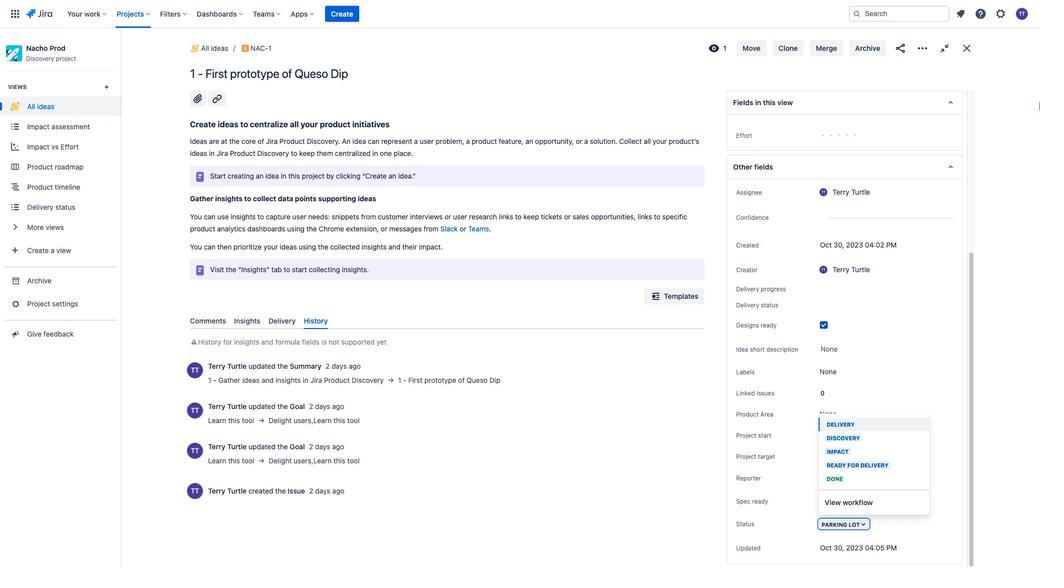 Task type: locate. For each thing, give the bounding box(es) containing it.
nacho
[[26, 44, 48, 52]]

0 vertical spatial ready
[[761, 322, 777, 329]]

goal up issue at bottom
[[290, 443, 305, 451]]

learn
[[208, 417, 226, 425], [208, 457, 226, 465]]

give
[[27, 330, 42, 338]]

1 horizontal spatial keep
[[524, 213, 539, 221]]

primary element
[[6, 0, 849, 28]]

you up panel note image
[[190, 243, 202, 251]]

banner
[[0, 0, 1041, 28]]

2 terry turtle from the top
[[833, 266, 871, 274]]

collapse image
[[939, 42, 951, 54]]

product area button
[[734, 408, 777, 420]]

2023 left 04:02
[[847, 241, 864, 249]]

start right tab
[[292, 266, 307, 274]]

1 horizontal spatial dip
[[490, 376, 501, 385]]

2 30, from the top
[[834, 544, 845, 552]]

1 horizontal spatial queso
[[467, 376, 488, 385]]

feedback image
[[10, 329, 20, 339]]

keep
[[299, 149, 315, 158], [524, 213, 539, 221]]

1 terry turtle updated the goal 2 days ago from the top
[[208, 403, 344, 411]]

1 horizontal spatial fields
[[755, 163, 773, 171]]

terry turtle image down ready
[[820, 474, 828, 482]]

prioritize
[[234, 243, 262, 251]]

fields
[[734, 98, 754, 107]]

2 you from the top
[[190, 243, 202, 251]]

delivery up more
[[27, 203, 54, 211]]

ready inside popup button
[[753, 498, 769, 505]]

delivery up the formula
[[269, 317, 296, 325]]

or left solution.
[[576, 137, 583, 146]]

1 vertical spatial product
[[472, 137, 497, 146]]

using inside you can use insights to capture user needs: snippets from customer interviews or user research links to keep tickets or sales opportunities, links to specific product analytics dashboards using the chrome extension, or messages from
[[287, 225, 305, 233]]

project start
[[737, 432, 772, 439]]

history
[[304, 317, 328, 325], [198, 338, 221, 346]]

is
[[322, 338, 327, 346]]

terry turtle
[[833, 188, 871, 196], [833, 266, 871, 274], [833, 474, 871, 482]]

ready inside dropdown button
[[761, 322, 777, 329]]

0 horizontal spatial dip
[[331, 66, 348, 81]]

2 vertical spatial your
[[264, 243, 278, 251]]

2 learn this tool from the top
[[208, 457, 254, 465]]

project down prod
[[56, 55, 76, 62]]

your profile and settings image
[[1017, 8, 1029, 20]]

collected
[[330, 243, 360, 251]]

gather
[[190, 195, 214, 203], [218, 376, 241, 385]]

2 2023 from the top
[[847, 544, 864, 552]]

1 oct from the top
[[821, 241, 832, 249]]

more views link
[[0, 217, 121, 237]]

30, left 04:02
[[834, 241, 845, 249]]

or inside ideas are at the core of jira product discovery. an idea can represent a user problem, a product feature, an opportunity, or a solution. collect all your product's ideas in jira product discovery to keep them centralized in one place.
[[576, 137, 583, 146]]

2 pm from the top
[[887, 544, 897, 552]]

using down 'capture'
[[287, 225, 305, 233]]

all
[[201, 44, 209, 52], [27, 102, 35, 111]]

more image
[[917, 42, 929, 54]]

users,learn
[[294, 417, 332, 425], [294, 457, 332, 465]]

delivery status down delivery progress
[[737, 302, 779, 309]]

in up the 'gather insights to collect data points supporting ideas' at the left top of page
[[281, 172, 287, 180]]

sales
[[573, 213, 589, 221]]

view right impact popup button
[[778, 98, 793, 107]]

1 horizontal spatial for
[[848, 462, 860, 469]]

2 horizontal spatial an
[[526, 137, 534, 146]]

2 vertical spatial create
[[27, 246, 49, 255]]

1 vertical spatial 30,
[[834, 544, 845, 552]]

1 vertical spatial 2023
[[847, 544, 864, 552]]

1 vertical spatial updated
[[249, 403, 276, 411]]

archive left share icon at the right of the page
[[856, 44, 881, 52]]

create down more
[[27, 246, 49, 255]]

or
[[576, 137, 583, 146], [445, 213, 451, 221], [564, 213, 571, 221], [381, 225, 388, 233], [460, 225, 467, 233]]

2 horizontal spatial jira
[[311, 376, 322, 385]]

create up ideas
[[190, 120, 216, 129]]

1 horizontal spatial all
[[644, 137, 651, 146]]

product left area
[[737, 411, 759, 418]]

2 horizontal spatial your
[[653, 137, 667, 146]]

project
[[27, 300, 50, 308], [737, 432, 757, 439], [737, 453, 757, 460]]

None range field
[[821, 209, 956, 228]]

analytics
[[217, 225, 246, 233]]

0 vertical spatial 30,
[[834, 241, 845, 249]]

0 vertical spatial all ideas link
[[189, 42, 228, 54]]

project for project settings
[[27, 300, 50, 308]]

clone
[[779, 44, 798, 52]]

status down the progress at the right bottom of page
[[761, 302, 779, 309]]

view workflow
[[825, 499, 873, 507]]

create for create ideas to centralize all your product initiatives
[[190, 120, 216, 129]]

tool
[[242, 417, 254, 425], [347, 417, 360, 425], [242, 457, 254, 465], [347, 457, 360, 465]]

queso
[[295, 66, 328, 81], [467, 376, 488, 385]]

project inside button
[[27, 300, 50, 308]]

1 vertical spatial pm
[[887, 544, 897, 552]]

terry turtle for terry turtle icon on the right top of page
[[833, 188, 871, 196]]

0 vertical spatial terry turtle updated the goal 2 days ago
[[208, 403, 344, 411]]

project left target
[[737, 453, 757, 460]]

1 horizontal spatial gather
[[218, 376, 241, 385]]

jira down at
[[217, 149, 228, 158]]

1 vertical spatial using
[[299, 243, 316, 251]]

1 vertical spatial archive
[[27, 276, 52, 285]]

delivery status
[[27, 203, 75, 211], [737, 302, 779, 309]]

impact vs effort link
[[0, 137, 121, 157]]

in down the are
[[209, 149, 215, 158]]

ideas right :wave: image
[[211, 44, 228, 52]]

1 horizontal spatial idea
[[353, 137, 366, 146]]

the down 1 - gather ideas and insights in jira product discovery
[[278, 403, 288, 411]]

1 vertical spatial your
[[653, 137, 667, 146]]

users,learn down 1 - gather ideas and insights in jira product discovery
[[294, 417, 332, 425]]

3 terry turtle from the top
[[833, 474, 871, 482]]

archive button up project settings button
[[0, 271, 121, 291]]

an right feature,
[[526, 137, 534, 146]]

settings image
[[995, 8, 1007, 20]]

ready right designs
[[761, 322, 777, 329]]

clicking
[[336, 172, 361, 180]]

0 vertical spatial effort
[[737, 132, 753, 139]]

1 30, from the top
[[834, 241, 845, 249]]

your down dashboards
[[264, 243, 278, 251]]

1 vertical spatial users,learn
[[294, 457, 332, 465]]

pm right '04:05'
[[887, 544, 897, 552]]

1 learn from the top
[[208, 417, 226, 425]]

0 vertical spatial jira
[[266, 137, 278, 146]]

discovery inside 'nacho prod discovery project'
[[26, 55, 54, 62]]

fields left is
[[302, 338, 320, 346]]

effort inside popup button
[[737, 132, 753, 139]]

2 vertical spatial updated
[[249, 443, 276, 451]]

2 vertical spatial project
[[737, 453, 757, 460]]

effort right vs
[[61, 142, 79, 151]]

start
[[292, 266, 307, 274], [759, 432, 772, 439]]

2 horizontal spatial create
[[331, 10, 353, 18]]

users,learn up issue at bottom
[[294, 457, 332, 465]]

product left analytics
[[190, 225, 215, 233]]

designs ready button
[[734, 319, 780, 331]]

status inside delivery status link
[[55, 203, 75, 211]]

0 vertical spatial first
[[206, 66, 228, 81]]

1 horizontal spatial prototype
[[425, 376, 456, 385]]

0 vertical spatial project
[[56, 55, 76, 62]]

1 horizontal spatial delivery status
[[737, 302, 779, 309]]

delight
[[269, 417, 292, 425], [269, 457, 292, 465]]

teams up nac-1
[[253, 10, 275, 18]]

templates
[[664, 292, 699, 301]]

an left idea." on the left top of the page
[[389, 172, 396, 180]]

2 vertical spatial product
[[190, 225, 215, 233]]

assignee
[[737, 189, 763, 196]]

ready for spec ready
[[753, 498, 769, 505]]

a inside popup button
[[51, 246, 55, 255]]

project for project start
[[737, 432, 757, 439]]

issues
[[757, 390, 775, 397]]

impact up the effort popup button
[[737, 106, 756, 113]]

close image
[[961, 42, 974, 54]]

for for delivery
[[848, 462, 860, 469]]

0 horizontal spatial gather
[[190, 195, 214, 203]]

1 vertical spatial learn
[[208, 457, 226, 465]]

1 vertical spatial queso
[[467, 376, 488, 385]]

product area
[[737, 411, 774, 418]]

0 horizontal spatial keep
[[299, 149, 315, 158]]

terry turtle created the issue 2 days ago
[[208, 487, 345, 496]]

2 oct from the top
[[821, 544, 832, 552]]

project for project target
[[737, 453, 757, 460]]

teams button
[[250, 6, 285, 22]]

archive up project settings
[[27, 276, 52, 285]]

views
[[8, 84, 27, 90]]

of inside ideas are at the core of jira product discovery. an idea can represent a user problem, a product feature, an opportunity, or a solution. collect all your product's ideas in jira product discovery to keep them centralized in one place.
[[258, 137, 264, 146]]

effort inside "link"
[[61, 142, 79, 151]]

0 horizontal spatial all
[[290, 120, 299, 129]]

impact assessment
[[27, 122, 90, 131]]

1 vertical spatial terry turtle image
[[820, 474, 828, 482]]

oct
[[821, 241, 832, 249], [821, 544, 832, 552]]

can inside ideas are at the core of jira product discovery. an idea can represent a user problem, a product feature, an opportunity, or a solution. collect all your product's ideas in jira product discovery to keep them centralized in one place.
[[368, 137, 380, 146]]

ideas inside group
[[37, 102, 54, 111]]

terry turtle updated the goal 2 days ago down 1 - gather ideas and insights in jira product discovery
[[208, 403, 344, 411]]

assessment
[[51, 122, 90, 131]]

and left their
[[389, 243, 401, 251]]

for right ready
[[848, 462, 860, 469]]

to left specific
[[654, 213, 661, 221]]

archive button left share icon at the right of the page
[[850, 40, 887, 56]]

project target button
[[734, 451, 779, 463]]

start creating an idea in this project by clicking "create an idea."
[[210, 172, 416, 180]]

1 vertical spatial from
[[424, 225, 439, 233]]

product's
[[669, 137, 700, 146]]

.
[[489, 225, 491, 233]]

1 terry turtle from the top
[[833, 188, 871, 196]]

status
[[55, 203, 75, 211], [761, 302, 779, 309]]

slack or teams .
[[441, 225, 491, 233]]

the up "terry turtle created the issue 2 days ago"
[[278, 443, 288, 451]]

0 horizontal spatial links
[[499, 213, 514, 221]]

1 horizontal spatial all ideas
[[201, 44, 228, 52]]

1 vertical spatial project
[[302, 172, 325, 180]]

visit
[[210, 266, 224, 274]]

fields right the other
[[755, 163, 773, 171]]

product down the not
[[324, 376, 350, 385]]

can left then
[[204, 243, 216, 251]]

0 vertical spatial create
[[331, 10, 353, 18]]

all right centralize
[[290, 120, 299, 129]]

0 horizontal spatial queso
[[295, 66, 328, 81]]

delivery status down product timeline
[[27, 203, 75, 211]]

your inside ideas are at the core of jira product discovery. an idea can represent a user problem, a product feature, an opportunity, or a solution. collect all your product's ideas in jira product discovery to keep them centralized in one place.
[[653, 137, 667, 146]]

create inside button
[[331, 10, 353, 18]]

your up discovery.
[[301, 120, 318, 129]]

delight users,learn this tool up issue at bottom
[[269, 457, 360, 465]]

delight users,learn this tool down 1 - gather ideas and insights in jira product discovery
[[269, 417, 360, 425]]

banner containing your work
[[0, 0, 1041, 28]]

delivery up ready
[[827, 421, 855, 428]]

0 vertical spatial view
[[778, 98, 793, 107]]

and down terry turtle updated the summary 2 days ago
[[262, 376, 274, 385]]

all up impact assessment
[[27, 102, 35, 111]]

all ideas right :wave: image
[[201, 44, 228, 52]]

archive button
[[850, 40, 887, 56], [0, 271, 121, 291]]

0 vertical spatial and
[[389, 243, 401, 251]]

insights
[[234, 317, 261, 325]]

0 vertical spatial dip
[[331, 66, 348, 81]]

ago
[[349, 362, 361, 371], [332, 403, 344, 411], [332, 443, 344, 451], [333, 487, 345, 496]]

specific
[[663, 213, 688, 221]]

progress
[[761, 285, 787, 293]]

the inside ideas are at the core of jira product discovery. an idea can represent a user problem, a product feature, an opportunity, or a solution. collect all your product's ideas in jira product discovery to keep them centralized in one place.
[[229, 137, 240, 146]]

keep left them
[[299, 149, 315, 158]]

product down core
[[230, 149, 256, 158]]

can for capture
[[204, 213, 216, 221]]

oct for oct 30, 2023 04:02 pm
[[821, 241, 832, 249]]

0 vertical spatial learn
[[208, 417, 226, 425]]

2 updated from the top
[[249, 403, 276, 411]]

product down product roadmap
[[27, 183, 53, 191]]

0 vertical spatial delight
[[269, 417, 292, 425]]

pm right 04:02
[[887, 241, 897, 249]]

0 horizontal spatial all
[[27, 102, 35, 111]]

0 horizontal spatial prototype
[[230, 66, 279, 81]]

create a view
[[27, 246, 71, 255]]

1 vertical spatial all
[[644, 137, 651, 146]]

terry turtle image down oct 30, 2023 04:02 pm on the top right of page
[[820, 266, 828, 274]]

delight up "terry turtle created the issue 2 days ago"
[[269, 457, 292, 465]]

status down timeline
[[55, 203, 75, 211]]

terry turtle for second terry turtle image from the bottom
[[833, 266, 871, 274]]

0 horizontal spatial jira
[[217, 149, 228, 158]]

teams link
[[468, 225, 489, 233]]

30,
[[834, 241, 845, 249], [834, 544, 845, 552]]

impact inside impact vs effort "link"
[[27, 142, 50, 151]]

supported
[[341, 338, 375, 346]]

are
[[209, 137, 219, 146]]

insights inside you can use insights to capture user needs: snippets from customer interviews or user research links to keep tickets or sales opportunities, links to specific product analytics dashboards using the chrome extension, or messages from
[[231, 213, 256, 221]]

0 horizontal spatial an
[[256, 172, 264, 180]]

create button
[[325, 6, 359, 22]]

to
[[240, 120, 248, 129], [291, 149, 298, 158], [244, 195, 251, 203], [258, 213, 264, 221], [515, 213, 522, 221], [654, 213, 661, 221], [284, 266, 290, 274]]

you for you can then prioritize your ideas using the collected insights and their impact.
[[190, 243, 202, 251]]

view down the more views link
[[56, 246, 71, 255]]

ready
[[761, 322, 777, 329], [753, 498, 769, 505]]

terry turtle down other fields element at the top right
[[833, 188, 871, 196]]

group
[[0, 71, 121, 267]]

to left collect
[[244, 195, 251, 203]]

using up collecting
[[299, 243, 316, 251]]

fields in this view element
[[727, 91, 964, 115]]

linked
[[737, 390, 755, 397]]

feedback
[[44, 330, 74, 338]]

confidence button
[[734, 211, 772, 224]]

goal down 1 - gather ideas and insights in jira product discovery
[[290, 403, 305, 411]]

opportunities,
[[591, 213, 636, 221]]

1 - gather ideas and insights in jira product discovery
[[208, 376, 384, 385]]

you inside you can use insights to capture user needs: snippets from customer interviews or user research links to keep tickets or sales opportunities, links to specific product analytics dashboards using the chrome extension, or messages from
[[190, 213, 202, 221]]

impact inside impact assessment link
[[27, 122, 50, 131]]

impact button
[[734, 103, 759, 115]]

share image
[[895, 42, 907, 54]]

0 vertical spatial queso
[[295, 66, 328, 81]]

0 horizontal spatial start
[[292, 266, 307, 274]]

a right represent
[[414, 137, 418, 146]]

all inside ideas are at the core of jira product discovery. an idea can represent a user problem, a product feature, an opportunity, or a solution. collect all your product's ideas in jira product discovery to keep them centralized in one place.
[[644, 137, 651, 146]]

:wave: image
[[191, 44, 199, 52], [11, 102, 20, 111], [11, 102, 20, 111]]

add attachment image
[[192, 93, 204, 105]]

0 vertical spatial goal
[[290, 403, 305, 411]]

0 horizontal spatial archive button
[[0, 271, 121, 291]]

ready for designs ready
[[761, 322, 777, 329]]

impact inside impact popup button
[[737, 106, 756, 113]]

1 horizontal spatial -
[[213, 376, 217, 385]]

terry turtle updated the summary 2 days ago
[[208, 362, 361, 371]]

dashboards
[[248, 225, 285, 233]]

2 horizontal spatial user
[[453, 213, 467, 221]]

0 vertical spatial 2023
[[847, 241, 864, 249]]

0 vertical spatial all
[[290, 120, 299, 129]]

2 vertical spatial can
[[204, 243, 216, 251]]

1 vertical spatial start
[[759, 432, 772, 439]]

1 vertical spatial can
[[204, 213, 216, 221]]

extension,
[[346, 225, 379, 233]]

0 vertical spatial gather
[[190, 195, 214, 203]]

collect
[[620, 137, 642, 146]]

0 vertical spatial idea
[[353, 137, 366, 146]]

1 vertical spatial view
[[56, 246, 71, 255]]

0 vertical spatial all ideas
[[201, 44, 228, 52]]

jira down centralize
[[266, 137, 278, 146]]

start inside project start dropdown button
[[759, 432, 772, 439]]

delight down 1 - gather ideas and insights in jira product discovery
[[269, 417, 292, 425]]

0 vertical spatial delight users,learn this tool
[[269, 417, 360, 425]]

ideas up impact assessment
[[37, 102, 54, 111]]

product
[[320, 120, 351, 129], [472, 137, 497, 146], [190, 225, 215, 233]]

tab list
[[186, 313, 709, 329]]

create inside popup button
[[27, 246, 49, 255]]

your
[[301, 120, 318, 129], [653, 137, 667, 146], [264, 243, 278, 251]]

0 vertical spatial you
[[190, 213, 202, 221]]

terry turtle image
[[820, 266, 828, 274], [820, 474, 828, 482]]

history for insights and formula fields is not supported yet
[[198, 338, 387, 346]]

1 vertical spatial ready
[[753, 498, 769, 505]]

all inside jira product discovery navigation element
[[27, 102, 35, 111]]

0 horizontal spatial status
[[55, 203, 75, 211]]

1 horizontal spatial an
[[389, 172, 396, 180]]

jira image
[[26, 8, 52, 20], [26, 8, 52, 20]]

can down the initiatives
[[368, 137, 380, 146]]

ideas up visit the "insights" tab to start collecting insights.
[[280, 243, 297, 251]]

panel note image
[[194, 171, 206, 183]]

1 pm from the top
[[887, 241, 897, 249]]

jira
[[266, 137, 278, 146], [217, 149, 228, 158], [311, 376, 322, 385]]

idea up collect
[[266, 172, 279, 180]]

updated down the formula
[[249, 362, 276, 371]]

your left "product's"
[[653, 137, 667, 146]]

0 horizontal spatial all ideas link
[[0, 96, 121, 117]]

2 terry turtle updated the goal 2 days ago from the top
[[208, 443, 344, 451]]

product left feature,
[[472, 137, 497, 146]]

2023 left '04:05'
[[847, 544, 864, 552]]

discovery down centralize
[[257, 149, 289, 158]]

0 vertical spatial fields
[[755, 163, 773, 171]]

0 horizontal spatial history
[[198, 338, 221, 346]]

1 vertical spatial delivery status
[[737, 302, 779, 309]]

ready right the 'spec'
[[753, 498, 769, 505]]

project down product area
[[737, 432, 757, 439]]

all ideas up impact assessment
[[27, 102, 54, 111]]

can inside you can use insights to capture user needs: snippets from customer interviews or user research links to keep tickets or sales opportunities, links to specific product analytics dashboards using the chrome extension, or messages from
[[204, 213, 216, 221]]

0 vertical spatial learn this tool
[[208, 417, 254, 425]]

:wave: image
[[191, 44, 199, 52]]

1 2023 from the top
[[847, 241, 864, 249]]

1 vertical spatial effort
[[61, 142, 79, 151]]

tickets
[[541, 213, 563, 221]]

terry turtle down ready for delivery
[[833, 474, 871, 482]]

settings
[[52, 300, 78, 308]]

history down comments
[[198, 338, 221, 346]]

2 learn from the top
[[208, 457, 226, 465]]

1 vertical spatial idea
[[266, 172, 279, 180]]

the down needs:
[[307, 225, 317, 233]]

0 horizontal spatial delivery status
[[27, 203, 75, 211]]

1 you from the top
[[190, 213, 202, 221]]

project target
[[737, 453, 776, 460]]

1 horizontal spatial archive
[[856, 44, 881, 52]]

2 delight from the top
[[269, 457, 292, 465]]

you left the use
[[190, 213, 202, 221]]

1 horizontal spatial of
[[282, 66, 292, 81]]

to up core
[[240, 120, 248, 129]]

user down points
[[293, 213, 307, 221]]

0 horizontal spatial idea
[[266, 172, 279, 180]]

1 vertical spatial all ideas link
[[0, 96, 121, 117]]

keep left tickets
[[524, 213, 539, 221]]

0 horizontal spatial archive
[[27, 276, 52, 285]]



Task type: describe. For each thing, give the bounding box(es) containing it.
user inside ideas are at the core of jira product discovery. an idea can represent a user problem, a product feature, an opportunity, or a solution. collect all your product's ideas in jira product discovery to keep them centralized in one place.
[[420, 137, 434, 146]]

insights.
[[342, 266, 369, 274]]

1 button
[[706, 40, 731, 56]]

0 vertical spatial your
[[301, 120, 318, 129]]

oct for oct 30, 2023 04:05 pm
[[821, 544, 832, 552]]

1 horizontal spatial jira
[[266, 137, 278, 146]]

ideas down terry turtle updated the summary 2 days ago
[[242, 376, 260, 385]]

0 horizontal spatial your
[[264, 243, 278, 251]]

timeline
[[55, 183, 80, 191]]

view inside popup button
[[56, 246, 71, 255]]

help image
[[975, 8, 987, 20]]

messages
[[389, 225, 422, 233]]

1 horizontal spatial first
[[409, 376, 423, 385]]

slack
[[441, 225, 458, 233]]

nac-1
[[251, 44, 272, 52]]

in down the summary in the bottom of the page
[[303, 376, 309, 385]]

0 horizontal spatial from
[[361, 213, 376, 221]]

project inside 'nacho prod discovery project'
[[56, 55, 76, 62]]

the down chrome
[[318, 243, 329, 251]]

start
[[210, 172, 226, 180]]

2 terry turtle image from the top
[[820, 474, 828, 482]]

problem,
[[436, 137, 464, 146]]

oct 30, 2023 04:02 pm
[[821, 241, 897, 249]]

other fields
[[734, 163, 773, 171]]

"insights"
[[238, 266, 270, 274]]

projects
[[117, 10, 144, 18]]

1 horizontal spatial product
[[320, 120, 351, 129]]

04:05
[[866, 544, 885, 552]]

ideas are at the core of jira product discovery. an idea can represent a user problem, a product feature, an opportunity, or a solution. collect all your product's ideas in jira product discovery to keep them centralized in one place.
[[190, 137, 702, 158]]

ideas up at
[[218, 120, 239, 129]]

2023 for 04:05
[[847, 544, 864, 552]]

opportunity,
[[535, 137, 574, 146]]

delivery status inside delivery status link
[[27, 203, 75, 211]]

to up dashboards
[[258, 213, 264, 221]]

2 vertical spatial jira
[[311, 376, 322, 385]]

delivery status inside popup button
[[737, 302, 779, 309]]

1 delight users,learn this tool from the top
[[269, 417, 360, 425]]

1 horizontal spatial from
[[424, 225, 439, 233]]

or up slack link
[[445, 213, 451, 221]]

filters
[[160, 10, 181, 18]]

product down "impact vs effort" at the top left of the page
[[27, 163, 53, 171]]

3 updated from the top
[[249, 443, 276, 451]]

created
[[249, 487, 273, 496]]

centralize
[[250, 120, 288, 129]]

1 terry turtle image from the top
[[820, 266, 828, 274]]

2023 for 04:02
[[847, 241, 864, 249]]

1 horizontal spatial teams
[[468, 225, 489, 233]]

product timeline
[[27, 183, 80, 191]]

effort button
[[734, 129, 756, 141]]

0 vertical spatial none
[[821, 345, 838, 353]]

0 horizontal spatial -
[[198, 66, 203, 81]]

merge
[[816, 44, 838, 52]]

1 goal from the top
[[290, 403, 305, 411]]

2 vertical spatial and
[[262, 376, 274, 385]]

0 vertical spatial prototype
[[230, 66, 279, 81]]

panel note image
[[194, 264, 206, 277]]

1 vertical spatial 1 - first prototype of queso dip
[[398, 376, 501, 385]]

spec ready
[[737, 498, 769, 505]]

to inside ideas are at the core of jira product discovery. an idea can represent a user problem, a product feature, an opportunity, or a solution. collect all your product's ideas in jira product discovery to keep them centralized in one place.
[[291, 149, 298, 158]]

insights down extension,
[[362, 243, 387, 251]]

not
[[329, 338, 339, 346]]

status inside the delivery status popup button
[[761, 302, 779, 309]]

2 vertical spatial of
[[458, 376, 465, 385]]

your
[[67, 10, 82, 18]]

impact for impact vs effort
[[27, 142, 50, 151]]

points
[[295, 195, 317, 203]]

delivery status button
[[734, 299, 782, 311]]

product inside you can use insights to capture user needs: snippets from customer interviews or user research links to keep tickets or sales opportunities, links to specific product analytics dashboards using the chrome extension, or messages from
[[190, 225, 215, 233]]

centralized
[[335, 149, 371, 158]]

the right visit
[[226, 266, 236, 274]]

an inside ideas are at the core of jira product discovery. an idea can represent a user problem, a product feature, an opportunity, or a solution. collect all your product's ideas in jira product discovery to keep them centralized in one place.
[[526, 137, 534, 146]]

comments
[[190, 317, 226, 325]]

summary
[[290, 362, 322, 371]]

linked issues
[[737, 390, 775, 397]]

ideas inside ideas are at the core of jira product discovery. an idea can represent a user problem, a product feature, an opportunity, or a solution. collect all your product's ideas in jira product discovery to keep them centralized in one place.
[[190, 149, 207, 158]]

2 users,learn from the top
[[294, 457, 332, 465]]

merge button
[[810, 40, 844, 56]]

current project sidebar image
[[110, 40, 132, 60]]

create for create
[[331, 10, 353, 18]]

an
[[342, 137, 351, 146]]

in right fields
[[756, 98, 762, 107]]

updated
[[737, 545, 761, 552]]

terry turtle for first terry turtle image from the bottom of the page
[[833, 474, 871, 482]]

ready
[[827, 462, 847, 469]]

give feedback
[[27, 330, 74, 338]]

0 horizontal spatial first
[[206, 66, 228, 81]]

editor templates image
[[650, 290, 662, 303]]

1 users,learn from the top
[[294, 417, 332, 425]]

for for insights
[[223, 338, 232, 346]]

a left solution.
[[585, 137, 588, 146]]

pm for oct 30, 2023 04:05 pm
[[887, 544, 897, 552]]

1 vertical spatial dip
[[490, 376, 501, 385]]

idea inside ideas are at the core of jira product discovery. an idea can represent a user problem, a product feature, an opportunity, or a solution. collect all your product's ideas in jira product discovery to keep them centralized in one place.
[[353, 137, 366, 146]]

area
[[761, 411, 774, 418]]

30, for oct 30, 2023 04:02 pm
[[834, 241, 845, 249]]

created button
[[734, 239, 762, 251]]

the left issue at bottom
[[275, 487, 286, 496]]

delivery up designs
[[737, 302, 760, 309]]

1 links from the left
[[499, 213, 514, 221]]

jira product discovery navigation element
[[0, 28, 121, 568]]

spec
[[737, 498, 751, 505]]

delivery progress button
[[734, 283, 790, 295]]

to left tickets
[[515, 213, 522, 221]]

designs ready
[[737, 322, 777, 329]]

terry turtle image
[[820, 188, 828, 196]]

1 inside popup button
[[724, 44, 727, 52]]

0 vertical spatial all
[[201, 44, 209, 52]]

or left sales
[[564, 213, 571, 221]]

search image
[[853, 10, 861, 18]]

creator button
[[734, 264, 761, 276]]

history for history
[[304, 317, 328, 325]]

archive inside jira product discovery navigation element
[[27, 276, 52, 285]]

product inside ideas are at the core of jira product discovery. an idea can represent a user problem, a product feature, an opportunity, or a solution. collect all your product's ideas in jira product discovery to keep them centralized in one place.
[[472, 137, 497, 146]]

1 vertical spatial none
[[820, 368, 837, 376]]

insights down terry turtle updated the summary 2 days ago
[[276, 376, 301, 385]]

ideas down "create
[[358, 195, 376, 203]]

0 vertical spatial archive button
[[850, 40, 887, 56]]

0 vertical spatial of
[[282, 66, 292, 81]]

chrome
[[319, 225, 344, 233]]

or right "slack"
[[460, 225, 467, 233]]

product roadmap
[[27, 163, 84, 171]]

create for create a view
[[27, 246, 49, 255]]

reporter button
[[734, 472, 765, 484]]

short
[[750, 346, 765, 353]]

2 delight users,learn this tool from the top
[[269, 457, 360, 465]]

1 vertical spatial jira
[[217, 149, 228, 158]]

1 vertical spatial prototype
[[425, 376, 456, 385]]

project settings
[[27, 300, 78, 308]]

insights up the use
[[215, 195, 243, 203]]

in left one
[[373, 149, 378, 158]]

the inside you can use insights to capture user needs: snippets from customer interviews or user research links to keep tickets or sales opportunities, links to specific product analytics dashboards using the chrome extension, or messages from
[[307, 225, 317, 233]]

filters button
[[157, 6, 191, 22]]

30, for oct 30, 2023 04:05 pm
[[834, 544, 845, 552]]

all ideas inside group
[[27, 102, 54, 111]]

ready for delivery
[[827, 462, 889, 469]]

vs
[[51, 142, 59, 151]]

to right tab
[[284, 266, 290, 274]]

delivery inside group
[[27, 203, 54, 211]]

discovery up ready
[[827, 435, 861, 442]]

feature,
[[499, 137, 524, 146]]

a right problem,
[[466, 137, 470, 146]]

your work
[[67, 10, 101, 18]]

notifications image
[[955, 8, 967, 20]]

product timeline link
[[0, 177, 121, 197]]

product down create ideas to centralize all your product initiatives
[[280, 137, 305, 146]]

appswitcher icon image
[[9, 8, 21, 20]]

the up 1 - gather ideas and insights in jira product discovery
[[278, 362, 288, 371]]

1 vertical spatial fields
[[302, 338, 320, 346]]

assignee button
[[734, 186, 766, 198]]

delivery up the delivery status popup button
[[737, 285, 760, 293]]

teams inside dropdown button
[[253, 10, 275, 18]]

project settings image
[[10, 299, 20, 309]]

research
[[469, 213, 497, 221]]

discovery down supported
[[352, 376, 384, 385]]

pm for oct 30, 2023 04:02 pm
[[887, 241, 897, 249]]

customer
[[378, 213, 408, 221]]

impact up ready
[[827, 449, 849, 455]]

clone button
[[773, 40, 804, 56]]

1 delight from the top
[[269, 417, 292, 425]]

labels button
[[734, 366, 758, 378]]

their
[[403, 243, 417, 251]]

description
[[767, 346, 799, 353]]

delivery
[[861, 462, 889, 469]]

2 vertical spatial none
[[820, 410, 837, 418]]

keep inside you can use insights to capture user needs: snippets from customer interviews or user research links to keep tickets or sales opportunities, links to specific product analytics dashboards using the chrome extension, or messages from
[[524, 213, 539, 221]]

views
[[46, 223, 64, 231]]

other fields element
[[727, 155, 964, 179]]

move button
[[737, 40, 767, 56]]

discovery inside ideas are at the core of jira product discovery. an idea can represent a user problem, a product feature, an opportunity, or a solution. collect all your product's ideas in jira product discovery to keep them centralized in one place.
[[257, 149, 289, 158]]

core
[[242, 137, 256, 146]]

nac-1 link
[[241, 42, 279, 54]]

product inside popup button
[[737, 411, 759, 418]]

work
[[84, 10, 101, 18]]

impact for impact assessment
[[27, 122, 50, 131]]

give feedback button
[[0, 324, 121, 344]]

you for you can use insights to capture user needs: snippets from customer interviews or user research links to keep tickets or sales opportunities, links to specific product analytics dashboards using the chrome extension, or messages from
[[190, 213, 202, 221]]

can for ideas
[[204, 243, 216, 251]]

1 vertical spatial and
[[261, 338, 274, 346]]

impact for impact popup button
[[737, 106, 756, 113]]

projects button
[[114, 6, 154, 22]]

0 horizontal spatial user
[[293, 213, 307, 221]]

1 learn this tool from the top
[[208, 417, 254, 425]]

1 vertical spatial gather
[[218, 376, 241, 385]]

group containing all ideas
[[0, 71, 121, 267]]

or down customer
[[381, 225, 388, 233]]

2 horizontal spatial -
[[403, 376, 407, 385]]

1 vertical spatial archive button
[[0, 271, 121, 291]]

by
[[327, 172, 334, 180]]

1 updated from the top
[[249, 362, 276, 371]]

done
[[827, 476, 844, 482]]

formula
[[275, 338, 300, 346]]

more views
[[27, 223, 64, 231]]

slack link
[[441, 225, 458, 233]]

link issue image
[[211, 93, 223, 105]]

tab list containing comments
[[186, 313, 709, 329]]

2 links from the left
[[638, 213, 652, 221]]

1 horizontal spatial all ideas link
[[189, 42, 228, 54]]

keep inside ideas are at the core of jira product discovery. an idea can represent a user problem, a product feature, an opportunity, or a solution. collect all your product's ideas in jira product discovery to keep them centralized in one place.
[[299, 149, 315, 158]]

history for history for insights and formula fields is not supported yet
[[198, 338, 221, 346]]

designs
[[737, 322, 760, 329]]

Search field
[[849, 6, 950, 22]]

1 horizontal spatial view
[[778, 98, 793, 107]]

2 goal from the top
[[290, 443, 305, 451]]

delivery inside tab list
[[269, 317, 296, 325]]

insights down insights
[[234, 338, 260, 346]]

delivery status link
[[0, 197, 121, 217]]

view
[[825, 499, 841, 507]]

0 horizontal spatial 1 - first prototype of queso dip
[[190, 66, 348, 81]]



Task type: vqa. For each thing, say whether or not it's contained in the screenshot.
the then
yes



